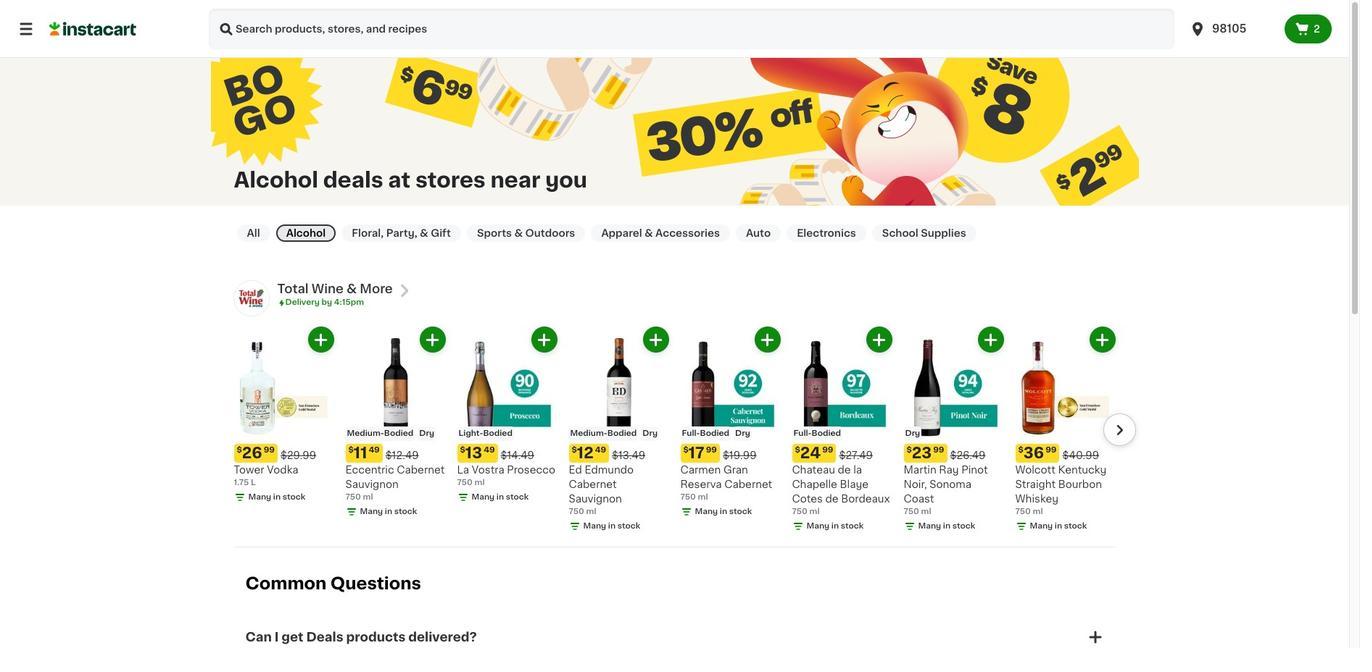 Task type: locate. For each thing, give the bounding box(es) containing it.
martin ray pinot noir, sonoma coast 750 ml
[[904, 466, 988, 517]]

alcohol for alcohol
[[286, 228, 326, 239]]

bodied
[[384, 430, 414, 438], [483, 430, 513, 438], [607, 430, 637, 438], [700, 430, 730, 438], [812, 430, 841, 438]]

cotes
[[792, 495, 823, 505]]

4 dry from the left
[[905, 430, 920, 438]]

add image for 23
[[982, 331, 1000, 349]]

alcohol right all link
[[286, 228, 326, 239]]

$23.99 original price: $26.49 element
[[904, 445, 1004, 464]]

medium- for 11
[[347, 430, 384, 438]]

2 product group from the left
[[346, 327, 446, 519]]

$ for 12
[[572, 447, 577, 455]]

tower vodka 1.75 l
[[234, 466, 298, 488]]

can i get deals products delivered? button
[[245, 612, 1104, 649]]

in for 12
[[608, 523, 616, 531]]

full- up 24
[[794, 430, 812, 438]]

$36.99 original price: $40.99 element
[[1015, 445, 1116, 464]]

sauvignon down eccentric
[[346, 480, 399, 490]]

stock
[[283, 494, 306, 502], [506, 494, 529, 502], [394, 509, 417, 517], [729, 509, 752, 517], [618, 523, 641, 531], [841, 523, 864, 531], [953, 523, 976, 531], [1064, 523, 1087, 531]]

$ inside $ 12 49
[[572, 447, 577, 455]]

5 99 from the left
[[1046, 447, 1057, 455]]

add image for 13
[[535, 331, 553, 349]]

stock for 11
[[394, 509, 417, 517]]

750 inside la vostra prosecco 750 ml
[[457, 480, 473, 488]]

many for 26
[[248, 494, 271, 502]]

in for 36
[[1055, 523, 1062, 531]]

49
[[369, 447, 380, 455], [484, 447, 495, 455], [595, 447, 606, 455]]

in down la vostra prosecco 750 ml
[[497, 494, 504, 502]]

in for 26
[[273, 494, 281, 502]]

750 inside 'ed edmundo cabernet sauvignon 750 ml'
[[569, 509, 584, 517]]

2 full- from the left
[[794, 430, 812, 438]]

1 horizontal spatial cabernet
[[569, 480, 617, 490]]

1 horizontal spatial medium-bodied dry
[[570, 430, 658, 438]]

ml inside 'eccentric cabernet sauvignon 750 ml'
[[363, 494, 373, 502]]

49 right 12 at the bottom
[[595, 447, 606, 455]]

750 down la
[[457, 480, 473, 488]]

1 49 from the left
[[369, 447, 380, 455]]

chateau
[[792, 466, 835, 476]]

4 bodied from the left
[[700, 430, 730, 438]]

full- up 17
[[682, 430, 700, 438]]

$ inside $ 11 49
[[348, 447, 354, 455]]

all
[[247, 228, 260, 239]]

stock down 'ed edmundo cabernet sauvignon 750 ml' on the bottom left of page
[[618, 523, 641, 531]]

many in stock down 'eccentric cabernet sauvignon 750 ml'
[[360, 509, 417, 517]]

0 vertical spatial alcohol
[[234, 169, 318, 190]]

item carousel region
[[214, 327, 1136, 542]]

bodied for 12
[[607, 430, 637, 438]]

49 for 12
[[595, 447, 606, 455]]

ml down eccentric
[[363, 494, 373, 502]]

1 $ from the left
[[237, 447, 242, 455]]

99 for 24
[[822, 447, 833, 455]]

common
[[245, 577, 327, 593]]

750 down whiskey
[[1015, 509, 1031, 517]]

many in stock down whiskey
[[1030, 523, 1087, 531]]

in for 23
[[943, 523, 951, 531]]

delivery
[[285, 299, 320, 307]]

$ for 11
[[348, 447, 354, 455]]

floral, party, & gift
[[352, 228, 451, 239]]

$ up martin
[[907, 447, 912, 455]]

cabernet down edmundo
[[569, 480, 617, 490]]

many in stock down la vostra prosecco 750 ml
[[472, 494, 529, 502]]

medium- up $ 12 49
[[570, 430, 607, 438]]

many in stock down martin ray pinot noir, sonoma coast 750 ml
[[918, 523, 976, 531]]

medium-bodied dry up $11.49 original price: $12.49 element
[[347, 430, 434, 438]]

bodied up $ 17 99
[[700, 430, 730, 438]]

dry up 23
[[905, 430, 920, 438]]

$ 24 99
[[795, 446, 833, 461]]

party,
[[386, 228, 417, 239]]

1 add image from the left
[[535, 331, 553, 349]]

750 down reserva
[[681, 494, 696, 502]]

$ inside $ 23 99
[[907, 447, 912, 455]]

4 add image from the left
[[870, 331, 888, 349]]

bordeaux
[[841, 495, 890, 505]]

many down cotes at the right bottom
[[807, 523, 830, 531]]

full-bodied dry
[[682, 430, 750, 438]]

6 $ from the left
[[795, 447, 800, 455]]

ml down edmundo
[[586, 509, 596, 517]]

$ up wolcott
[[1018, 447, 1024, 455]]

750 down eccentric
[[346, 494, 361, 502]]

99 right 26
[[264, 447, 275, 455]]

99 inside $ 17 99
[[706, 447, 717, 455]]

add image for 26
[[312, 331, 330, 349]]

questions
[[330, 577, 421, 593]]

many in stock for 12
[[583, 523, 641, 531]]

alcohol up all link
[[234, 169, 318, 190]]

2 99 from the left
[[706, 447, 717, 455]]

1 horizontal spatial add image
[[758, 331, 777, 349]]

bodied up $ 24 99
[[812, 430, 841, 438]]

750 inside carmen gran reserva cabernet 750 ml
[[681, 494, 696, 502]]

2 medium- from the left
[[570, 430, 607, 438]]

49 for 13
[[484, 447, 495, 455]]

stock down 'eccentric cabernet sauvignon 750 ml'
[[394, 509, 417, 517]]

medium-bodied dry up "$12.49 original price: $13.49" element
[[570, 430, 658, 438]]

$ for 24
[[795, 447, 800, 455]]

$ up eccentric
[[348, 447, 354, 455]]

ml down coast
[[921, 509, 931, 517]]

3 $ from the left
[[460, 447, 465, 455]]

many down whiskey
[[1030, 523, 1053, 531]]

by
[[322, 299, 332, 307]]

bodied up "$12.49 original price: $13.49" element
[[607, 430, 637, 438]]

ml inside 'ed edmundo cabernet sauvignon 750 ml'
[[586, 509, 596, 517]]

2 horizontal spatial cabernet
[[725, 480, 772, 490]]

0 vertical spatial de
[[838, 466, 851, 476]]

many down l
[[248, 494, 271, 502]]

at
[[388, 169, 411, 190]]

ml down reserva
[[698, 494, 708, 502]]

add image for 11
[[423, 331, 442, 349]]

1 horizontal spatial medium-
[[570, 430, 607, 438]]

dry up "$19.99" on the bottom right of page
[[735, 430, 750, 438]]

in
[[273, 494, 281, 502], [497, 494, 504, 502], [385, 509, 392, 517], [720, 509, 727, 517], [608, 523, 616, 531], [832, 523, 839, 531], [943, 523, 951, 531], [1055, 523, 1062, 531]]

1 medium- from the left
[[347, 430, 384, 438]]

ed edmundo cabernet sauvignon 750 ml
[[569, 466, 634, 517]]

2 $ from the left
[[348, 447, 354, 455]]

99 inside $ 36 99
[[1046, 447, 1057, 455]]

i
[[275, 632, 279, 644]]

49 inside $ 13 49
[[484, 447, 495, 455]]

4 product group from the left
[[569, 327, 669, 533]]

1.75
[[234, 480, 249, 488]]

1 product group from the left
[[234, 327, 334, 504]]

stock down martin ray pinot noir, sonoma coast 750 ml
[[953, 523, 976, 531]]

stock for 23
[[953, 523, 976, 531]]

school supplies link
[[872, 225, 977, 242]]

deals
[[323, 169, 383, 190]]

ml inside la vostra prosecco 750 ml
[[475, 480, 485, 488]]

in down 'eccentric cabernet sauvignon 750 ml'
[[385, 509, 392, 517]]

1 bodied from the left
[[384, 430, 414, 438]]

13
[[465, 446, 482, 461]]

2 bodied from the left
[[483, 430, 513, 438]]

outdoors
[[525, 228, 575, 239]]

1 full- from the left
[[682, 430, 700, 438]]

medium-bodied dry
[[347, 430, 434, 438], [570, 430, 658, 438]]

de left la
[[838, 466, 851, 476]]

99 right 36
[[1046, 447, 1057, 455]]

accessories
[[656, 228, 720, 239]]

$ inside $ 36 99
[[1018, 447, 1024, 455]]

1 99 from the left
[[264, 447, 275, 455]]

many down 'eccentric cabernet sauvignon 750 ml'
[[360, 509, 383, 517]]

$12.49 original price: $13.49 element
[[569, 445, 669, 464]]

49 inside $ 11 49
[[369, 447, 380, 455]]

bodied up $11.49 original price: $12.49 element
[[384, 430, 414, 438]]

product group containing 11
[[346, 327, 446, 519]]

tower
[[234, 466, 264, 476]]

0 horizontal spatial sauvignon
[[346, 480, 399, 490]]

de
[[838, 466, 851, 476], [825, 495, 839, 505]]

bodied up $13.49 original price: $14.49 "element"
[[483, 430, 513, 438]]

many in stock down 'ed edmundo cabernet sauvignon 750 ml' on the bottom left of page
[[583, 523, 641, 531]]

pinot
[[962, 466, 988, 476]]

many in stock down tower vodka 1.75 l
[[248, 494, 306, 502]]

many down vostra
[[472, 494, 495, 502]]

1 dry from the left
[[419, 430, 434, 438]]

23
[[912, 446, 932, 461]]

kentucky
[[1058, 466, 1107, 476]]

noir,
[[904, 480, 927, 490]]

3 product group from the left
[[457, 327, 557, 504]]

1 horizontal spatial full-
[[794, 430, 812, 438]]

1 horizontal spatial sauvignon
[[569, 495, 622, 505]]

1 add image from the left
[[312, 331, 330, 349]]

dry for 17
[[735, 430, 750, 438]]

& up 4:15pm
[[347, 284, 357, 295]]

dry up $11.49 original price: $12.49 element
[[419, 430, 434, 438]]

dry
[[419, 430, 434, 438], [643, 430, 658, 438], [735, 430, 750, 438], [905, 430, 920, 438]]

7 product group from the left
[[904, 327, 1004, 533]]

more
[[360, 284, 393, 295]]

3 dry from the left
[[735, 430, 750, 438]]

1 vertical spatial sauvignon
[[569, 495, 622, 505]]

medium- up $ 11 49
[[347, 430, 384, 438]]

ml down vostra
[[475, 480, 485, 488]]

$
[[237, 447, 242, 455], [348, 447, 354, 455], [460, 447, 465, 455], [572, 447, 577, 455], [683, 447, 689, 455], [795, 447, 800, 455], [907, 447, 912, 455], [1018, 447, 1024, 455]]

0 horizontal spatial medium-bodied dry
[[347, 430, 434, 438]]

total wine & more
[[277, 284, 393, 295]]

$ 23 99
[[907, 446, 944, 461]]

5 add image from the left
[[1093, 331, 1112, 349]]

5 product group from the left
[[681, 327, 781, 519]]

ml inside martin ray pinot noir, sonoma coast 750 ml
[[921, 509, 931, 517]]

0 horizontal spatial full-
[[682, 430, 700, 438]]

product group
[[234, 327, 334, 504], [346, 327, 446, 519], [457, 327, 557, 504], [569, 327, 669, 533], [681, 327, 781, 519], [792, 327, 892, 533], [904, 327, 1004, 533], [1015, 327, 1116, 533]]

ml down whiskey
[[1033, 509, 1043, 517]]

3 99 from the left
[[822, 447, 833, 455]]

0 horizontal spatial medium-
[[347, 430, 384, 438]]

2 medium-bodied dry from the left
[[570, 430, 658, 438]]

3 49 from the left
[[595, 447, 606, 455]]

99 right 24
[[822, 447, 833, 455]]

in down chateau de la chapelle blaye cotes de bordeaux 750 ml
[[832, 523, 839, 531]]

8 $ from the left
[[1018, 447, 1024, 455]]

6 product group from the left
[[792, 327, 892, 533]]

$19.99
[[723, 451, 757, 461]]

$ for 17
[[683, 447, 689, 455]]

2 add image from the left
[[423, 331, 442, 349]]

stores
[[415, 169, 486, 190]]

stock for 36
[[1064, 523, 1087, 531]]

in down whiskey
[[1055, 523, 1062, 531]]

wolcott
[[1015, 466, 1056, 476]]

cabernet inside carmen gran reserva cabernet 750 ml
[[725, 480, 772, 490]]

many in stock down chateau de la chapelle blaye cotes de bordeaux 750 ml
[[807, 523, 864, 531]]

dry for 11
[[419, 430, 434, 438]]

750 inside martin ray pinot noir, sonoma coast 750 ml
[[904, 509, 919, 517]]

8 product group from the left
[[1015, 327, 1116, 533]]

in down martin ray pinot noir, sonoma coast 750 ml
[[943, 523, 951, 531]]

4 $ from the left
[[572, 447, 577, 455]]

$24.99 original price: $27.49 element
[[792, 445, 892, 464]]

5 $ from the left
[[683, 447, 689, 455]]

medium-bodied dry for 12
[[570, 430, 658, 438]]

electronics
[[797, 228, 856, 239]]

2 49 from the left
[[484, 447, 495, 455]]

products
[[346, 632, 406, 644]]

$ down the 'light-'
[[460, 447, 465, 455]]

750 inside chateau de la chapelle blaye cotes de bordeaux 750 ml
[[792, 509, 808, 517]]

0 horizontal spatial 49
[[369, 447, 380, 455]]

2 horizontal spatial 49
[[595, 447, 606, 455]]

49 right 11
[[369, 447, 380, 455]]

&
[[420, 228, 428, 239], [514, 228, 523, 239], [645, 228, 653, 239], [347, 284, 357, 295]]

$ inside $ 24 99
[[795, 447, 800, 455]]

750
[[457, 480, 473, 488], [346, 494, 361, 502], [681, 494, 696, 502], [569, 509, 584, 517], [792, 509, 808, 517], [904, 509, 919, 517], [1015, 509, 1031, 517]]

many down 'ed edmundo cabernet sauvignon 750 ml' on the bottom left of page
[[583, 523, 606, 531]]

add image for 17
[[758, 331, 777, 349]]

straight
[[1015, 480, 1056, 490]]

sauvignon
[[346, 480, 399, 490], [569, 495, 622, 505]]

26
[[242, 446, 262, 461]]

1 medium-bodied dry from the left
[[347, 430, 434, 438]]

750 inside wolcott kentucky straight bourbon whiskey 750 ml
[[1015, 509, 1031, 517]]

many down coast
[[918, 523, 941, 531]]

de down chapelle
[[825, 495, 839, 505]]

add image
[[535, 331, 553, 349], [758, 331, 777, 349], [982, 331, 1000, 349]]

$ up tower
[[237, 447, 242, 455]]

0 horizontal spatial cabernet
[[397, 466, 445, 476]]

in down 'ed edmundo cabernet sauvignon 750 ml' on the bottom left of page
[[608, 523, 616, 531]]

$11.49 original price: $12.49 element
[[346, 445, 446, 464]]

ml down cotes at the right bottom
[[810, 509, 820, 517]]

many for 36
[[1030, 523, 1053, 531]]

$ inside $ 13 49
[[460, 447, 465, 455]]

1 vertical spatial alcohol
[[286, 228, 326, 239]]

dry up $13.49
[[643, 430, 658, 438]]

cabernet down gran
[[725, 480, 772, 490]]

0 vertical spatial sauvignon
[[346, 480, 399, 490]]

medium-bodied dry for 11
[[347, 430, 434, 438]]

1 horizontal spatial 49
[[484, 447, 495, 455]]

stock down vodka
[[283, 494, 306, 502]]

2 add image from the left
[[758, 331, 777, 349]]

stock down la vostra prosecco 750 ml
[[506, 494, 529, 502]]

sauvignon down edmundo
[[569, 495, 622, 505]]

electronics link
[[787, 225, 866, 242]]

99 inside $ 24 99
[[822, 447, 833, 455]]

apparel & accessories link
[[591, 225, 730, 242]]

$ for 23
[[907, 447, 912, 455]]

98105 button
[[1189, 9, 1276, 49]]

in down tower vodka 1.75 l
[[273, 494, 281, 502]]

cabernet
[[397, 466, 445, 476], [569, 480, 617, 490], [725, 480, 772, 490]]

in down carmen gran reserva cabernet 750 ml
[[720, 509, 727, 517]]

99 inside the $ 26 99
[[264, 447, 275, 455]]

99 for 26
[[264, 447, 275, 455]]

$ up ed
[[572, 447, 577, 455]]

2 horizontal spatial add image
[[982, 331, 1000, 349]]

stock down wolcott kentucky straight bourbon whiskey 750 ml
[[1064, 523, 1087, 531]]

gift
[[431, 228, 451, 239]]

99 inside $ 23 99
[[933, 447, 944, 455]]

many for 11
[[360, 509, 383, 517]]

3 bodied from the left
[[607, 430, 637, 438]]

4 99 from the left
[[933, 447, 944, 455]]

$ inside the $ 26 99
[[237, 447, 242, 455]]

add image
[[312, 331, 330, 349], [423, 331, 442, 349], [647, 331, 665, 349], [870, 331, 888, 349], [1093, 331, 1112, 349]]

sports & outdoors link
[[467, 225, 585, 242]]

3 add image from the left
[[647, 331, 665, 349]]

many in stock down carmen gran reserva cabernet 750 ml
[[695, 509, 752, 517]]

3 add image from the left
[[982, 331, 1000, 349]]

$ inside $ 17 99
[[683, 447, 689, 455]]

750 down coast
[[904, 509, 919, 517]]

99 right 17
[[706, 447, 717, 455]]

eccentric
[[346, 466, 394, 476]]

99 right 23
[[933, 447, 944, 455]]

0 horizontal spatial add image
[[535, 331, 553, 349]]

wine
[[312, 284, 344, 295]]

medium-
[[347, 430, 384, 438], [570, 430, 607, 438]]

$17.99 original price: $19.99 element
[[681, 445, 781, 464]]

$ 12 49
[[572, 446, 606, 461]]

ed
[[569, 466, 582, 476]]

49 right '13' at left bottom
[[484, 447, 495, 455]]

cabernet down $12.49
[[397, 466, 445, 476]]

$ up carmen
[[683, 447, 689, 455]]

many down reserva
[[695, 509, 718, 517]]

None search field
[[209, 9, 1175, 49]]

750 down ed
[[569, 509, 584, 517]]

1 vertical spatial de
[[825, 495, 839, 505]]

stock down the bordeaux
[[841, 523, 864, 531]]

2 dry from the left
[[643, 430, 658, 438]]

$ up chateau
[[795, 447, 800, 455]]

ray
[[939, 466, 959, 476]]

full-
[[682, 430, 700, 438], [794, 430, 812, 438]]

49 inside $ 12 49
[[595, 447, 606, 455]]

7 $ from the left
[[907, 447, 912, 455]]

750 down cotes at the right bottom
[[792, 509, 808, 517]]

vodka
[[267, 466, 298, 476]]

stock down carmen gran reserva cabernet 750 ml
[[729, 509, 752, 517]]



Task type: describe. For each thing, give the bounding box(es) containing it.
vostra
[[472, 466, 504, 476]]

instacart logo image
[[49, 20, 136, 38]]

full-bodied
[[794, 430, 841, 438]]

stock for 26
[[283, 494, 306, 502]]

gran
[[724, 466, 748, 476]]

bodied for 11
[[384, 430, 414, 438]]

many in stock for 17
[[695, 509, 752, 517]]

$ for 13
[[460, 447, 465, 455]]

auto
[[746, 228, 771, 239]]

cabernet inside 'eccentric cabernet sauvignon 750 ml'
[[397, 466, 445, 476]]

many for 12
[[583, 523, 606, 531]]

edmundo
[[585, 466, 634, 476]]

light-bodied
[[459, 430, 513, 438]]

in for 13
[[497, 494, 504, 502]]

Search field
[[209, 9, 1175, 49]]

$13.49
[[612, 451, 646, 461]]

$29.99
[[281, 451, 316, 461]]

many in stock for 36
[[1030, 523, 1087, 531]]

many in stock for 13
[[472, 494, 529, 502]]

light-
[[459, 430, 483, 438]]

chapelle
[[792, 480, 837, 490]]

$26.99 original price: $29.99 element
[[234, 445, 334, 464]]

36
[[1024, 446, 1044, 461]]

& right sports
[[514, 228, 523, 239]]

get
[[282, 632, 303, 644]]

reserva
[[681, 480, 722, 490]]

you
[[545, 169, 587, 190]]

many for 23
[[918, 523, 941, 531]]

many in stock for 26
[[248, 494, 306, 502]]

delivered?
[[408, 632, 477, 644]]

supplies
[[921, 228, 966, 239]]

2
[[1314, 24, 1320, 34]]

4:15pm
[[334, 299, 364, 307]]

eccentric cabernet sauvignon 750 ml
[[346, 466, 445, 502]]

alcohol for alcohol deals at stores near you
[[234, 169, 318, 190]]

product group containing 26
[[234, 327, 334, 504]]

24
[[800, 446, 821, 461]]

product group containing 24
[[792, 327, 892, 533]]

many for 13
[[472, 494, 495, 502]]

stock for 13
[[506, 494, 529, 502]]

many for 17
[[695, 509, 718, 517]]

auto link
[[736, 225, 781, 242]]

prosecco
[[507, 466, 555, 476]]

$ for 36
[[1018, 447, 1024, 455]]

carmen gran reserva cabernet 750 ml
[[681, 466, 772, 502]]

& right apparel
[[645, 228, 653, 239]]

martin
[[904, 466, 937, 476]]

l
[[251, 480, 256, 488]]

99 for 36
[[1046, 447, 1057, 455]]

floral,
[[352, 228, 384, 239]]

sports & outdoors
[[477, 228, 575, 239]]

$13.49 original price: $14.49 element
[[457, 445, 557, 464]]

99 for 23
[[933, 447, 944, 455]]

la
[[854, 466, 862, 476]]

$ 26 99
[[237, 446, 275, 461]]

full- for full-bodied
[[794, 430, 812, 438]]

all link
[[237, 225, 270, 242]]

carmen
[[681, 466, 721, 476]]

& left gift
[[420, 228, 428, 239]]

750 inside 'eccentric cabernet sauvignon 750 ml'
[[346, 494, 361, 502]]

many for 24
[[807, 523, 830, 531]]

school
[[882, 228, 919, 239]]

apparel
[[601, 228, 642, 239]]

la vostra prosecco 750 ml
[[457, 466, 555, 488]]

98105 button
[[1180, 9, 1285, 49]]

sports
[[477, 228, 512, 239]]

wolcott kentucky straight bourbon whiskey 750 ml
[[1015, 466, 1107, 517]]

bourbon
[[1058, 480, 1102, 490]]

$27.49
[[839, 451, 873, 461]]

full- for full-bodied dry
[[682, 430, 700, 438]]

many in stock for 24
[[807, 523, 864, 531]]

$40.99
[[1063, 451, 1099, 461]]

in for 17
[[720, 509, 727, 517]]

ml inside wolcott kentucky straight bourbon whiskey 750 ml
[[1033, 509, 1043, 517]]

bodied for 17
[[700, 430, 730, 438]]

sauvignon inside 'eccentric cabernet sauvignon 750 ml'
[[346, 480, 399, 490]]

49 for 11
[[369, 447, 380, 455]]

add image for 36
[[1093, 331, 1112, 349]]

deals
[[306, 632, 343, 644]]

many in stock for 11
[[360, 509, 417, 517]]

ml inside carmen gran reserva cabernet 750 ml
[[698, 494, 708, 502]]

alcohol deals at stores near you
[[234, 169, 587, 190]]

alcohol deals at stores near you main content
[[0, 0, 1349, 649]]

stock for 12
[[618, 523, 641, 531]]

$ 36 99
[[1018, 446, 1057, 461]]

many in stock for 23
[[918, 523, 976, 531]]

99 for 17
[[706, 447, 717, 455]]

near
[[491, 169, 541, 190]]

whiskey
[[1015, 495, 1059, 505]]

blaye
[[840, 480, 869, 490]]

$ 13 49
[[460, 446, 495, 461]]

in for 24
[[832, 523, 839, 531]]

product group containing 23
[[904, 327, 1004, 533]]

floral, party, & gift link
[[342, 225, 461, 242]]

product group containing 17
[[681, 327, 781, 519]]

dry for 12
[[643, 430, 658, 438]]

$26.49
[[950, 451, 986, 461]]

total wine & more image
[[234, 281, 269, 316]]

can
[[245, 632, 272, 644]]

product group containing 36
[[1015, 327, 1116, 533]]

stock for 17
[[729, 509, 752, 517]]

school supplies
[[882, 228, 966, 239]]

in for 11
[[385, 509, 392, 517]]

product group containing 13
[[457, 327, 557, 504]]

5 bodied from the left
[[812, 430, 841, 438]]

can i get deals products delivered?
[[245, 632, 477, 644]]

alcohol link
[[276, 225, 336, 242]]

la
[[457, 466, 469, 476]]

add image for 12
[[647, 331, 665, 349]]

delivery by 4:15pm
[[285, 299, 364, 307]]

cabernet inside 'ed edmundo cabernet sauvignon 750 ml'
[[569, 480, 617, 490]]

add image for 24
[[870, 331, 888, 349]]

product group containing 12
[[569, 327, 669, 533]]

17
[[689, 446, 705, 461]]

$ 11 49
[[348, 446, 380, 461]]

coast
[[904, 495, 934, 505]]

$12.49
[[386, 451, 419, 461]]

$ for 26
[[237, 447, 242, 455]]

$14.49
[[501, 451, 534, 461]]

12
[[577, 446, 594, 461]]

sauvignon inside 'ed edmundo cabernet sauvignon 750 ml'
[[569, 495, 622, 505]]

98105
[[1212, 23, 1247, 34]]

common questions
[[245, 577, 421, 593]]

ml inside chateau de la chapelle blaye cotes de bordeaux 750 ml
[[810, 509, 820, 517]]

medium- for 12
[[570, 430, 607, 438]]

chateau de la chapelle blaye cotes de bordeaux 750 ml
[[792, 466, 890, 517]]

sonoma
[[930, 480, 972, 490]]

stock for 24
[[841, 523, 864, 531]]



Task type: vqa. For each thing, say whether or not it's contained in the screenshot.
berries
no



